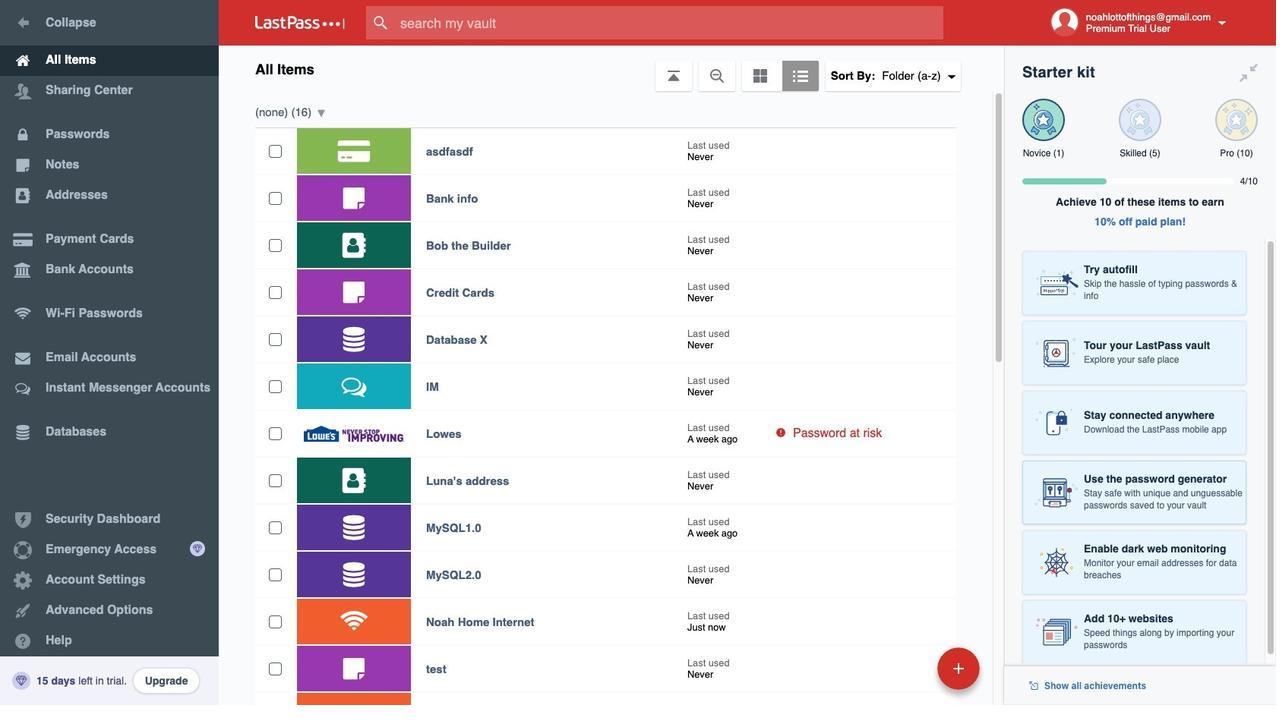 Task type: vqa. For each thing, say whether or not it's contained in the screenshot.
New item "Element"
yes



Task type: locate. For each thing, give the bounding box(es) containing it.
vault options navigation
[[219, 46, 1004, 91]]

Search search field
[[366, 6, 973, 39]]

new item element
[[833, 647, 985, 690]]

lastpass image
[[255, 16, 345, 30]]



Task type: describe. For each thing, give the bounding box(es) containing it.
main navigation navigation
[[0, 0, 219, 706]]

new item navigation
[[833, 643, 989, 706]]

search my vault text field
[[366, 6, 973, 39]]



